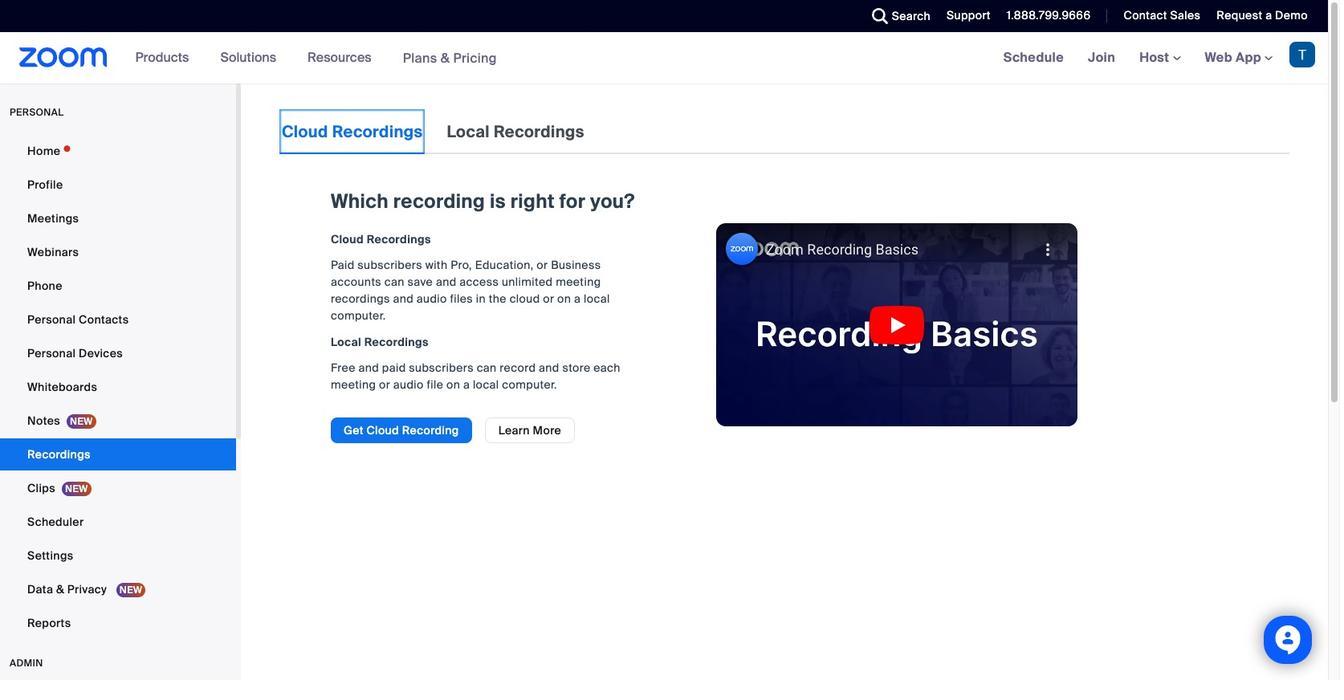Task type: describe. For each thing, give the bounding box(es) containing it.
get cloud recording
[[344, 423, 459, 438]]

can inside paid subscribers with pro, education, or business accounts can save and access unlimited meeting recordings and audio files in the cloud or on a local computer.
[[385, 275, 405, 289]]

privacy
[[67, 582, 107, 597]]

recordings
[[331, 292, 390, 306]]

request
[[1217, 8, 1263, 22]]

webinars link
[[0, 236, 236, 268]]

and left store
[[539, 361, 560, 375]]

reports link
[[0, 607, 236, 639]]

scheduler link
[[0, 506, 236, 538]]

get
[[344, 423, 364, 438]]

& for pricing
[[441, 49, 450, 66]]

products
[[135, 49, 189, 66]]

demo
[[1276, 8, 1308, 22]]

is
[[490, 189, 506, 214]]

pro,
[[451, 258, 472, 272]]

and down with
[[436, 275, 457, 289]]

notes link
[[0, 405, 236, 437]]

search button
[[860, 0, 935, 32]]

contact
[[1124, 8, 1168, 22]]

unlimited
[[502, 275, 553, 289]]

meetings navigation
[[992, 32, 1329, 84]]

learn more
[[499, 423, 562, 438]]

profile
[[27, 178, 63, 192]]

on inside free and paid subscribers can record and store each meeting or audio file on a local computer.
[[447, 378, 460, 392]]

cloud inside button
[[367, 423, 399, 438]]

scheduler
[[27, 515, 84, 529]]

in
[[476, 292, 486, 306]]

resources
[[308, 49, 372, 66]]

settings
[[27, 549, 74, 563]]

profile picture image
[[1290, 42, 1316, 67]]

web app
[[1205, 49, 1262, 66]]

cloud recordings inside tab
[[282, 121, 423, 142]]

learn more button
[[485, 418, 575, 443]]

zoom logo image
[[19, 47, 107, 67]]

for
[[560, 189, 586, 214]]

computer. inside free and paid subscribers can record and store each meeting or audio file on a local computer.
[[502, 378, 557, 392]]

whiteboards link
[[0, 371, 236, 403]]

audio inside free and paid subscribers can record and store each meeting or audio file on a local computer.
[[393, 378, 424, 392]]

local inside tab
[[447, 121, 490, 142]]

search
[[892, 9, 931, 23]]

recordings up paid
[[364, 335, 429, 349]]

the
[[489, 292, 507, 306]]

phone link
[[0, 270, 236, 302]]

paid
[[331, 258, 355, 272]]

schedule
[[1004, 49, 1064, 66]]

recordings link
[[0, 439, 236, 471]]

1 vertical spatial cloud recordings
[[331, 232, 431, 247]]

you?
[[590, 189, 635, 214]]

cloud recordings tab
[[280, 109, 425, 154]]

file
[[427, 378, 444, 392]]

subscribers inside paid subscribers with pro, education, or business accounts can save and access unlimited meeting recordings and audio files in the cloud or on a local computer.
[[358, 258, 422, 272]]

local recordings inside tab
[[447, 121, 585, 142]]

home
[[27, 144, 60, 158]]

record
[[500, 361, 536, 375]]

more
[[533, 423, 562, 438]]

notes
[[27, 414, 60, 428]]

personal for personal devices
[[27, 346, 76, 361]]

clips link
[[0, 472, 236, 504]]

access
[[460, 275, 499, 289]]

contact sales
[[1124, 8, 1201, 22]]

meeting inside free and paid subscribers can record and store each meeting or audio file on a local computer.
[[331, 378, 376, 392]]

support
[[947, 8, 991, 22]]

accounts
[[331, 275, 382, 289]]

business
[[551, 258, 601, 272]]

1.888.799.9666
[[1007, 8, 1091, 22]]

join link
[[1076, 32, 1128, 84]]

join
[[1088, 49, 1116, 66]]

webinars
[[27, 245, 79, 259]]

tabs of recording tab list
[[280, 109, 587, 154]]

reports
[[27, 616, 71, 631]]

request a demo
[[1217, 8, 1308, 22]]

which
[[331, 189, 389, 214]]

plans
[[403, 49, 437, 66]]

or inside free and paid subscribers can record and store each meeting or audio file on a local computer.
[[379, 378, 390, 392]]

banner containing products
[[0, 32, 1329, 84]]

2 horizontal spatial a
[[1266, 8, 1273, 22]]

a inside free and paid subscribers can record and store each meeting or audio file on a local computer.
[[463, 378, 470, 392]]

recordings up right
[[494, 121, 585, 142]]

0 horizontal spatial local recordings
[[331, 335, 429, 349]]

contacts
[[79, 312, 129, 327]]

data & privacy
[[27, 582, 110, 597]]

clips
[[27, 481, 55, 496]]

whiteboards
[[27, 380, 97, 394]]

audio inside paid subscribers with pro, education, or business accounts can save and access unlimited meeting recordings and audio files in the cloud or on a local computer.
[[417, 292, 447, 306]]

learn
[[499, 423, 530, 438]]

cloud
[[510, 292, 540, 306]]

1 vertical spatial or
[[543, 292, 555, 306]]

sales
[[1171, 8, 1201, 22]]

host
[[1140, 49, 1173, 66]]

product information navigation
[[123, 32, 509, 84]]

pricing
[[453, 49, 497, 66]]

resources button
[[308, 32, 379, 84]]

cloud inside tab
[[282, 121, 328, 142]]



Task type: locate. For each thing, give the bounding box(es) containing it.
host button
[[1140, 49, 1181, 66]]

personal
[[27, 312, 76, 327], [27, 346, 76, 361]]

local up free
[[331, 335, 362, 349]]

can inside free and paid subscribers can record and store each meeting or audio file on a local computer.
[[477, 361, 497, 375]]

paid subscribers with pro, education, or business accounts can save and access unlimited meeting recordings and audio files in the cloud or on a local computer.
[[331, 258, 610, 323]]

meeting inside paid subscribers with pro, education, or business accounts can save and access unlimited meeting recordings and audio files in the cloud or on a local computer.
[[556, 275, 601, 289]]

1 vertical spatial cloud
[[331, 232, 364, 247]]

local
[[447, 121, 490, 142], [331, 335, 362, 349]]

on inside paid subscribers with pro, education, or business accounts can save and access unlimited meeting recordings and audio files in the cloud or on a local computer.
[[557, 292, 571, 306]]

0 horizontal spatial meeting
[[331, 378, 376, 392]]

0 vertical spatial computer.
[[331, 308, 386, 323]]

local recordings
[[447, 121, 585, 142], [331, 335, 429, 349]]

personal contacts link
[[0, 304, 236, 336]]

1 vertical spatial audio
[[393, 378, 424, 392]]

settings link
[[0, 540, 236, 572]]

local
[[584, 292, 610, 306], [473, 378, 499, 392]]

and
[[436, 275, 457, 289], [393, 292, 414, 306], [359, 361, 379, 375], [539, 361, 560, 375]]

products button
[[135, 32, 196, 84]]

contact sales link
[[1112, 0, 1205, 32], [1124, 8, 1201, 22]]

local inside free and paid subscribers can record and store each meeting or audio file on a local computer.
[[473, 378, 499, 392]]

or right cloud
[[543, 292, 555, 306]]

1 vertical spatial local
[[473, 378, 499, 392]]

a right file
[[463, 378, 470, 392]]

0 vertical spatial local
[[447, 121, 490, 142]]

audio
[[417, 292, 447, 306], [393, 378, 424, 392]]

subscribers inside free and paid subscribers can record and store each meeting or audio file on a local computer.
[[409, 361, 474, 375]]

schedule link
[[992, 32, 1076, 84]]

1 horizontal spatial can
[[477, 361, 497, 375]]

support link
[[935, 0, 995, 32], [947, 8, 991, 22]]

computer. down recordings
[[331, 308, 386, 323]]

local down business
[[584, 292, 610, 306]]

paid
[[382, 361, 406, 375]]

audio down paid
[[393, 378, 424, 392]]

web
[[1205, 49, 1233, 66]]

can left save
[[385, 275, 405, 289]]

recordings inside personal menu menu
[[27, 447, 91, 462]]

local inside paid subscribers with pro, education, or business accounts can save and access unlimited meeting recordings and audio files in the cloud or on a local computer.
[[584, 292, 610, 306]]

1 horizontal spatial &
[[441, 49, 450, 66]]

0 horizontal spatial on
[[447, 378, 460, 392]]

0 horizontal spatial computer.
[[331, 308, 386, 323]]

cloud recordings
[[282, 121, 423, 142], [331, 232, 431, 247]]

personal contacts
[[27, 312, 129, 327]]

a inside paid subscribers with pro, education, or business accounts can save and access unlimited meeting recordings and audio files in the cloud or on a local computer.
[[574, 292, 581, 306]]

local right file
[[473, 378, 499, 392]]

save
[[408, 275, 433, 289]]

banner
[[0, 32, 1329, 84]]

0 vertical spatial subscribers
[[358, 258, 422, 272]]

can left record
[[477, 361, 497, 375]]

0 horizontal spatial cloud
[[282, 121, 328, 142]]

0 vertical spatial personal
[[27, 312, 76, 327]]

education,
[[475, 258, 534, 272]]

&
[[441, 49, 450, 66], [56, 582, 64, 597]]

recordings down notes
[[27, 447, 91, 462]]

with
[[425, 258, 448, 272]]

personal devices link
[[0, 337, 236, 369]]

0 vertical spatial cloud recordings
[[282, 121, 423, 142]]

meeting down business
[[556, 275, 601, 289]]

on right file
[[447, 378, 460, 392]]

free
[[331, 361, 356, 375]]

1 vertical spatial a
[[574, 292, 581, 306]]

1.888.799.9666 button
[[995, 0, 1095, 32], [1007, 8, 1091, 22]]

& inside product information navigation
[[441, 49, 450, 66]]

1 vertical spatial subscribers
[[409, 361, 474, 375]]

recordings up with
[[367, 232, 431, 247]]

which recording is right for you?
[[331, 189, 635, 214]]

recording
[[393, 189, 485, 214]]

phone
[[27, 279, 62, 293]]

0 horizontal spatial &
[[56, 582, 64, 597]]

a down business
[[574, 292, 581, 306]]

local recordings up right
[[447, 121, 585, 142]]

2 horizontal spatial cloud
[[367, 423, 399, 438]]

get cloud recording button
[[331, 418, 472, 443]]

2 personal from the top
[[27, 346, 76, 361]]

personal down phone
[[27, 312, 76, 327]]

home link
[[0, 135, 236, 167]]

cloud recordings up which
[[282, 121, 423, 142]]

meetings link
[[0, 202, 236, 235]]

meeting
[[556, 275, 601, 289], [331, 378, 376, 392]]

1 horizontal spatial on
[[557, 292, 571, 306]]

1 horizontal spatial computer.
[[502, 378, 557, 392]]

& right "plans"
[[441, 49, 450, 66]]

2 vertical spatial a
[[463, 378, 470, 392]]

1 horizontal spatial local recordings
[[447, 121, 585, 142]]

1 horizontal spatial a
[[574, 292, 581, 306]]

main content element
[[280, 109, 1290, 459]]

cloud right get
[[367, 423, 399, 438]]

recordings
[[332, 121, 423, 142], [494, 121, 585, 142], [367, 232, 431, 247], [364, 335, 429, 349], [27, 447, 91, 462]]

admin
[[10, 657, 43, 670]]

cloud recordings down which
[[331, 232, 431, 247]]

computer. down record
[[502, 378, 557, 392]]

app
[[1236, 49, 1262, 66]]

1 horizontal spatial meeting
[[556, 275, 601, 289]]

personal menu menu
[[0, 135, 236, 641]]

local recordings tab
[[445, 109, 587, 154]]

0 vertical spatial on
[[557, 292, 571, 306]]

personal up whiteboards
[[27, 346, 76, 361]]

data
[[27, 582, 53, 597]]

1 vertical spatial meeting
[[331, 378, 376, 392]]

web app button
[[1205, 49, 1273, 66]]

meeting down free
[[331, 378, 376, 392]]

profile link
[[0, 169, 236, 201]]

devices
[[79, 346, 123, 361]]

personal for personal contacts
[[27, 312, 76, 327]]

1 vertical spatial local
[[331, 335, 362, 349]]

free and paid subscribers can record and store each meeting or audio file on a local computer.
[[331, 361, 621, 392]]

1 vertical spatial can
[[477, 361, 497, 375]]

solutions button
[[220, 32, 284, 84]]

1 horizontal spatial local
[[584, 292, 610, 306]]

audio down save
[[417, 292, 447, 306]]

or down paid
[[379, 378, 390, 392]]

& for privacy
[[56, 582, 64, 597]]

0 horizontal spatial a
[[463, 378, 470, 392]]

1 vertical spatial computer.
[[502, 378, 557, 392]]

solutions
[[220, 49, 276, 66]]

1 vertical spatial &
[[56, 582, 64, 597]]

0 vertical spatial can
[[385, 275, 405, 289]]

2 vertical spatial cloud
[[367, 423, 399, 438]]

0 horizontal spatial local
[[473, 378, 499, 392]]

personal inside personal contacts link
[[27, 312, 76, 327]]

1 vertical spatial personal
[[27, 346, 76, 361]]

personal
[[10, 106, 64, 119]]

and left paid
[[359, 361, 379, 375]]

a left demo
[[1266, 8, 1273, 22]]

store
[[563, 361, 591, 375]]

right
[[511, 189, 555, 214]]

1 horizontal spatial local
[[447, 121, 490, 142]]

recordings up which
[[332, 121, 423, 142]]

0 vertical spatial local
[[584, 292, 610, 306]]

recording
[[402, 423, 459, 438]]

on down business
[[557, 292, 571, 306]]

personal devices
[[27, 346, 123, 361]]

each
[[594, 361, 621, 375]]

data & privacy link
[[0, 574, 236, 606]]

& inside the 'data & privacy' 'link'
[[56, 582, 64, 597]]

subscribers up file
[[409, 361, 474, 375]]

local up which recording is right for you?
[[447, 121, 490, 142]]

1 personal from the top
[[27, 312, 76, 327]]

0 vertical spatial a
[[1266, 8, 1273, 22]]

0 vertical spatial meeting
[[556, 275, 601, 289]]

and down save
[[393, 292, 414, 306]]

0 horizontal spatial local
[[331, 335, 362, 349]]

on
[[557, 292, 571, 306], [447, 378, 460, 392]]

cloud
[[282, 121, 328, 142], [331, 232, 364, 247], [367, 423, 399, 438]]

0 vertical spatial local recordings
[[447, 121, 585, 142]]

2 vertical spatial or
[[379, 378, 390, 392]]

cloud up paid
[[331, 232, 364, 247]]

personal inside personal devices link
[[27, 346, 76, 361]]

computer. inside paid subscribers with pro, education, or business accounts can save and access unlimited meeting recordings and audio files in the cloud or on a local computer.
[[331, 308, 386, 323]]

subscribers up save
[[358, 258, 422, 272]]

can
[[385, 275, 405, 289], [477, 361, 497, 375]]

files
[[450, 292, 473, 306]]

1 vertical spatial on
[[447, 378, 460, 392]]

0 vertical spatial or
[[537, 258, 548, 272]]

or
[[537, 258, 548, 272], [543, 292, 555, 306], [379, 378, 390, 392]]

plans & pricing link
[[403, 49, 497, 66], [403, 49, 497, 66]]

0 vertical spatial cloud
[[282, 121, 328, 142]]

1 horizontal spatial cloud
[[331, 232, 364, 247]]

plans & pricing
[[403, 49, 497, 66]]

cloud down product information navigation
[[282, 121, 328, 142]]

1 vertical spatial local recordings
[[331, 335, 429, 349]]

& right 'data'
[[56, 582, 64, 597]]

0 vertical spatial audio
[[417, 292, 447, 306]]

or up unlimited
[[537, 258, 548, 272]]

0 vertical spatial &
[[441, 49, 450, 66]]

0 horizontal spatial can
[[385, 275, 405, 289]]

local recordings up paid
[[331, 335, 429, 349]]

subscribers
[[358, 258, 422, 272], [409, 361, 474, 375]]



Task type: vqa. For each thing, say whether or not it's contained in the screenshot.
the a to the top
yes



